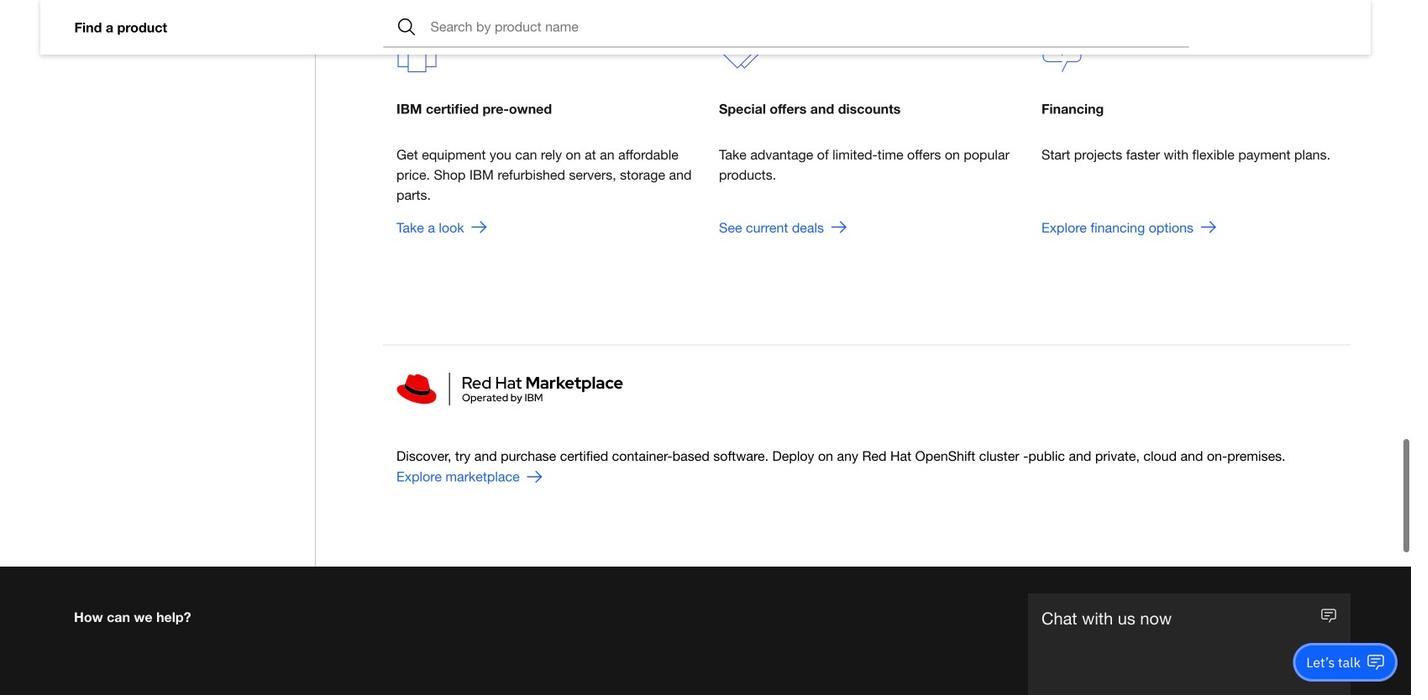 Task type: locate. For each thing, give the bounding box(es) containing it.
tags image
[[719, 32, 760, 73]]

Search text field
[[384, 7, 1189, 47]]

let's talk element
[[1307, 654, 1361, 672]]

financialnews image
[[1042, 32, 1082, 73]]



Task type: describe. For each thing, give the bounding box(es) containing it.
servers image
[[397, 32, 437, 73]]

red hat marketplace image
[[397, 373, 623, 406]]

search element
[[384, 7, 1189, 47]]



